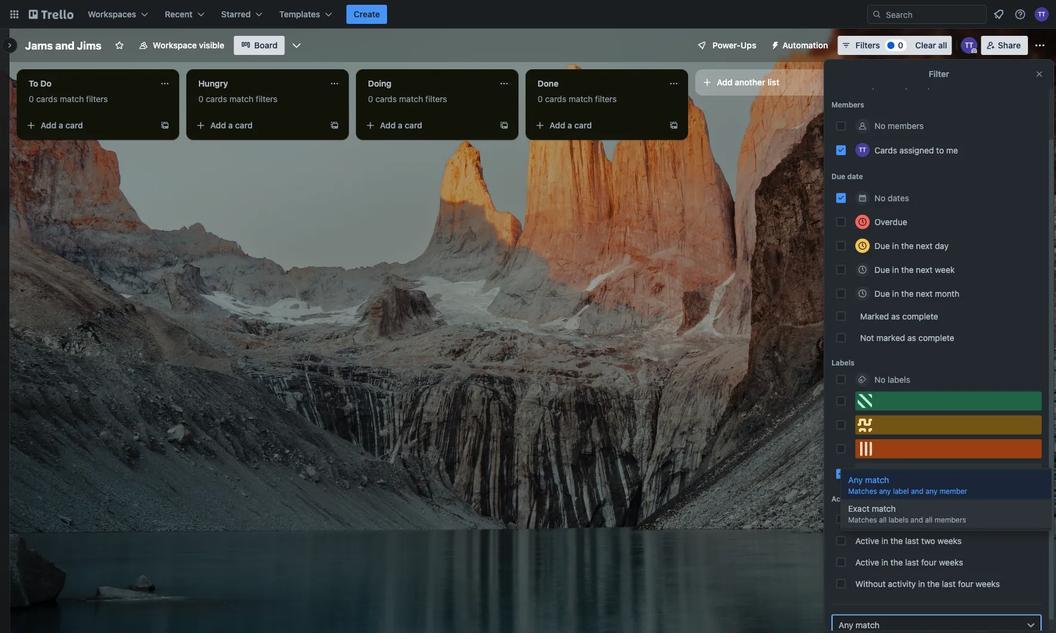 Task type: describe. For each thing, give the bounding box(es) containing it.
no dates
[[875, 193, 910, 203]]

back to home image
[[29, 5, 74, 24]]

search cards, members, labels, and more.
[[832, 82, 963, 90]]

matches for any
[[849, 487, 877, 495]]

add for hungry
[[210, 120, 226, 130]]

visible
[[199, 40, 224, 50]]

starred button
[[214, 5, 270, 24]]

automation button
[[766, 36, 836, 55]]

workspace
[[153, 40, 197, 50]]

0 left clear
[[898, 40, 904, 50]]

1 label selected
[[863, 469, 923, 479]]

not marked as complete
[[861, 333, 955, 342]]

create from template… image for to do
[[160, 121, 170, 130]]

add a card for done
[[550, 120, 592, 130]]

and down filter at the top of page
[[932, 82, 944, 90]]

color: yellow, title: none element
[[856, 415, 1042, 434]]

workspace visible button
[[131, 36, 232, 55]]

assigned
[[900, 145, 934, 155]]

Hungry text field
[[191, 74, 323, 93]]

add for done
[[550, 120, 566, 130]]

0 for to do
[[29, 94, 34, 104]]

active in the last week
[[856, 514, 942, 524]]

not
[[861, 333, 874, 342]]

week for active in the last week
[[922, 514, 942, 524]]

member
[[940, 487, 968, 495]]

all inside button
[[939, 40, 948, 50]]

card for doing
[[405, 120, 423, 130]]

due in the next day
[[875, 241, 949, 250]]

week for due in the next week
[[935, 264, 955, 274]]

date
[[848, 172, 863, 180]]

board
[[254, 40, 278, 50]]

the for active in the last two weeks
[[891, 536, 903, 546]]

cards
[[875, 145, 898, 155]]

to
[[29, 79, 38, 88]]

match down to do text box
[[60, 94, 84, 104]]

filters
[[856, 40, 880, 50]]

Doing text field
[[361, 74, 492, 93]]

in for due in the next week
[[893, 264, 899, 274]]

and inside exact match matches all labels and all members
[[911, 516, 923, 524]]

power-ups
[[713, 40, 757, 50]]

a for hungry
[[228, 120, 233, 130]]

templates
[[279, 9, 320, 19]]

activity
[[888, 579, 916, 589]]

add a card button for doing
[[361, 116, 495, 135]]

dates
[[888, 193, 910, 203]]

filters for to do
[[86, 94, 108, 104]]

create button
[[347, 5, 387, 24]]

no for no members
[[875, 121, 886, 131]]

terry turtle (terryturtle) image inside primary element
[[1035, 7, 1049, 22]]

weeks for active in the last two weeks
[[938, 536, 962, 546]]

0 cards match filters for doing
[[368, 94, 447, 104]]

share
[[998, 40, 1021, 50]]

cards,
[[856, 82, 875, 90]]

no for no labels
[[875, 374, 886, 384]]

Board name text field
[[19, 36, 107, 55]]

add a card for to do
[[41, 120, 83, 130]]

open information menu image
[[1015, 8, 1027, 20]]

board link
[[234, 36, 285, 55]]

another
[[735, 77, 766, 87]]

filters for doing
[[426, 94, 447, 104]]

ups
[[741, 40, 757, 50]]

add for doing
[[380, 120, 396, 130]]

create
[[354, 9, 380, 19]]

label inside any match matches any label and any member
[[893, 487, 909, 495]]

and inside any match matches any label and any member
[[911, 487, 924, 495]]

sm image
[[766, 36, 783, 53]]

card for hungry
[[235, 120, 253, 130]]

0 for done
[[538, 94, 543, 104]]

active for active in the last four weeks
[[856, 557, 880, 567]]

1 vertical spatial terry turtle (terryturtle) image
[[961, 37, 978, 54]]

add another list button
[[696, 69, 858, 96]]

in for active in the last two weeks
[[882, 536, 889, 546]]

0 horizontal spatial label
[[869, 469, 887, 479]]

due in the next week
[[875, 264, 955, 274]]

filter
[[929, 69, 950, 79]]

no for no dates
[[875, 193, 886, 203]]

due for due in the next month
[[875, 288, 890, 298]]

customize views image
[[291, 39, 303, 51]]

active for active in the last two weeks
[[856, 536, 880, 546]]

primary element
[[0, 0, 1057, 29]]

two
[[922, 536, 936, 546]]

recent button
[[158, 5, 212, 24]]

exact
[[849, 504, 870, 514]]

doing
[[368, 79, 392, 88]]

in for active in the last four weeks
[[882, 557, 889, 567]]

matches for exact
[[849, 516, 877, 524]]

To Do text field
[[22, 74, 153, 93]]

this member is an admin of this board. image
[[972, 48, 977, 54]]

labels,
[[910, 82, 930, 90]]

add for to do
[[41, 120, 56, 130]]

any match
[[839, 620, 880, 630]]

and inside 'board name' text field
[[55, 39, 75, 52]]

add another list
[[717, 77, 780, 87]]

to do
[[29, 79, 51, 88]]

add a card button for to do
[[22, 116, 155, 135]]

in right the activity
[[919, 579, 925, 589]]

jims
[[77, 39, 102, 52]]

0 vertical spatial four
[[922, 557, 937, 567]]

in for active in the last week
[[882, 514, 889, 524]]

due for due date
[[832, 172, 846, 180]]

1 vertical spatial complete
[[919, 333, 955, 342]]

active in the last four weeks
[[856, 557, 964, 567]]

marked
[[861, 311, 889, 321]]

automation
[[783, 40, 828, 50]]

me
[[947, 145, 959, 155]]

the right the activity
[[928, 579, 940, 589]]

overdue
[[875, 217, 908, 226]]

workspaces button
[[81, 5, 155, 24]]

weeks for active in the last four weeks
[[939, 557, 964, 567]]

to
[[937, 145, 944, 155]]

clear
[[916, 40, 936, 50]]

templates button
[[272, 5, 339, 24]]

workspace visible
[[153, 40, 224, 50]]

0 cards match filters for done
[[538, 94, 617, 104]]

the for active in the last four weeks
[[891, 557, 903, 567]]

2 vertical spatial weeks
[[976, 579, 1000, 589]]

any for any match matches any label and any member
[[849, 475, 863, 485]]

1 horizontal spatial all
[[925, 516, 933, 524]]

close popover image
[[1035, 69, 1045, 79]]

show menu image
[[1034, 39, 1046, 51]]

no labels
[[875, 374, 911, 384]]

create from template… image for done
[[669, 121, 679, 130]]

share button
[[982, 36, 1028, 55]]

filters for done
[[595, 94, 617, 104]]

power-ups button
[[689, 36, 764, 55]]

0 horizontal spatial as
[[892, 311, 900, 321]]



Task type: vqa. For each thing, say whether or not it's contained in the screenshot.
notifications for No unread notifications
no



Task type: locate. For each thing, give the bounding box(es) containing it.
0 horizontal spatial members
[[888, 121, 924, 131]]

match down hungry text box
[[230, 94, 254, 104]]

selected
[[890, 469, 923, 479]]

add down done
[[550, 120, 566, 130]]

a for done
[[568, 120, 572, 130]]

match down without
[[856, 620, 880, 630]]

2 no from the top
[[875, 193, 886, 203]]

label right "1"
[[869, 469, 887, 479]]

2 a from the left
[[228, 120, 233, 130]]

terry turtle (terryturtle) image right open information menu image
[[1035, 7, 1049, 22]]

the for due in the next week
[[902, 264, 914, 274]]

all up two
[[925, 516, 933, 524]]

color: green, title: none element
[[856, 391, 1042, 411]]

cards
[[36, 94, 58, 104], [206, 94, 227, 104], [376, 94, 397, 104], [545, 94, 567, 104]]

0 down doing
[[368, 94, 373, 104]]

0 vertical spatial weeks
[[938, 536, 962, 546]]

done
[[538, 79, 559, 88]]

3 add a card button from the left
[[361, 116, 495, 135]]

3 a from the left
[[398, 120, 403, 130]]

switch to… image
[[8, 8, 20, 20]]

no members
[[875, 121, 924, 131]]

1 vertical spatial as
[[908, 333, 917, 342]]

the
[[902, 241, 914, 250], [902, 264, 914, 274], [902, 288, 914, 298], [891, 514, 903, 524], [891, 536, 903, 546], [891, 557, 903, 567], [928, 579, 940, 589]]

matches inside exact match matches all labels and all members
[[849, 516, 877, 524]]

week up month
[[935, 264, 955, 274]]

add a card for doing
[[380, 120, 423, 130]]

add down hungry
[[210, 120, 226, 130]]

match down done text box
[[569, 94, 593, 104]]

labels
[[832, 359, 855, 367]]

active for active in the last week
[[856, 514, 880, 524]]

card down hungry text box
[[235, 120, 253, 130]]

2 vertical spatial active
[[856, 557, 880, 567]]

4 a from the left
[[568, 120, 572, 130]]

a for to do
[[59, 120, 63, 130]]

the for due in the next month
[[902, 288, 914, 298]]

due for due in the next week
[[875, 264, 890, 274]]

a
[[59, 120, 63, 130], [228, 120, 233, 130], [398, 120, 403, 130], [568, 120, 572, 130]]

0 vertical spatial label
[[869, 469, 887, 479]]

1 vertical spatial active
[[856, 536, 880, 546]]

due in the next month
[[875, 288, 960, 298]]

recent
[[165, 9, 193, 19]]

1 vertical spatial matches
[[849, 516, 877, 524]]

a down hungry text box
[[228, 120, 233, 130]]

hungry
[[198, 79, 228, 88]]

4 add a card button from the left
[[531, 116, 665, 135]]

week
[[935, 264, 955, 274], [922, 514, 942, 524]]

a down to do text box
[[59, 120, 63, 130]]

the down due in the next day
[[902, 264, 914, 274]]

3 create from template… image from the left
[[669, 121, 679, 130]]

no down marked
[[875, 374, 886, 384]]

0 vertical spatial as
[[892, 311, 900, 321]]

0 down to
[[29, 94, 34, 104]]

matches inside any match matches any label and any member
[[849, 487, 877, 495]]

2 matches from the top
[[849, 516, 877, 524]]

1 a from the left
[[59, 120, 63, 130]]

active in the last two weeks
[[856, 536, 962, 546]]

the for active in the last week
[[891, 514, 903, 524]]

add a card button for done
[[531, 116, 665, 135]]

next
[[916, 241, 933, 250], [916, 264, 933, 274], [916, 288, 933, 298]]

last left two
[[906, 536, 919, 546]]

0 down done
[[538, 94, 543, 104]]

card down doing text field
[[405, 120, 423, 130]]

no
[[875, 121, 886, 131], [875, 193, 886, 203], [875, 374, 886, 384]]

0 vertical spatial next
[[916, 241, 933, 250]]

any left member
[[926, 487, 938, 495]]

card down to do text box
[[65, 120, 83, 130]]

terry turtle (terryturtle) image left cards
[[856, 143, 870, 157]]

due down due in the next day
[[875, 264, 890, 274]]

0 vertical spatial members
[[888, 121, 924, 131]]

2 horizontal spatial create from template… image
[[669, 121, 679, 130]]

1 vertical spatial no
[[875, 193, 886, 203]]

0 for hungry
[[198, 94, 204, 104]]

1 filters from the left
[[86, 94, 108, 104]]

list
[[768, 77, 780, 87]]

next for week
[[916, 264, 933, 274]]

0 cards match filters for hungry
[[198, 94, 278, 104]]

1 horizontal spatial any
[[926, 487, 938, 495]]

1 add a card button from the left
[[22, 116, 155, 135]]

filters down doing text field
[[426, 94, 447, 104]]

add a card button down doing text field
[[361, 116, 495, 135]]

members inside exact match matches all labels and all members
[[935, 516, 967, 524]]

add left another
[[717, 77, 733, 87]]

due
[[832, 172, 846, 180], [875, 241, 890, 250], [875, 264, 890, 274], [875, 288, 890, 298]]

add a card
[[41, 120, 83, 130], [210, 120, 253, 130], [380, 120, 423, 130], [550, 120, 592, 130]]

3 next from the top
[[916, 288, 933, 298]]

month
[[935, 288, 960, 298]]

in
[[893, 241, 899, 250], [893, 264, 899, 274], [893, 288, 899, 298], [882, 514, 889, 524], [882, 536, 889, 546], [882, 557, 889, 567], [919, 579, 925, 589]]

activity
[[832, 495, 859, 503]]

1 horizontal spatial four
[[958, 579, 974, 589]]

2 vertical spatial terry turtle (terryturtle) image
[[856, 143, 870, 157]]

cards for hungry
[[206, 94, 227, 104]]

in down active in the last week
[[882, 536, 889, 546]]

0 notifications image
[[992, 7, 1006, 22]]

members up cards assigned to me at the top right
[[888, 121, 924, 131]]

4 cards from the left
[[545, 94, 567, 104]]

power-
[[713, 40, 741, 50]]

0 vertical spatial no
[[875, 121, 886, 131]]

next left month
[[916, 288, 933, 298]]

1 active from the top
[[856, 514, 880, 524]]

without
[[856, 579, 886, 589]]

add a card button down to do text box
[[22, 116, 155, 135]]

add down do
[[41, 120, 56, 130]]

Done text field
[[531, 74, 662, 93]]

starred
[[221, 9, 251, 19]]

in up 'active in the last two weeks'
[[882, 514, 889, 524]]

1 vertical spatial four
[[958, 579, 974, 589]]

any match matches any label and any member
[[849, 475, 968, 495]]

the down active in the last week
[[891, 536, 903, 546]]

2 card from the left
[[235, 120, 253, 130]]

3 0 cards match filters from the left
[[368, 94, 447, 104]]

1 vertical spatial week
[[922, 514, 942, 524]]

last
[[906, 514, 919, 524], [906, 536, 919, 546], [906, 557, 919, 567], [942, 579, 956, 589]]

in up marked as complete
[[893, 288, 899, 298]]

search
[[832, 82, 854, 90]]

and down selected
[[911, 487, 924, 495]]

2 any from the left
[[926, 487, 938, 495]]

complete
[[903, 311, 939, 321], [919, 333, 955, 342]]

0 cards match filters for to do
[[29, 94, 108, 104]]

0 horizontal spatial any
[[879, 487, 891, 495]]

star or unstar board image
[[115, 41, 124, 50]]

and left jims
[[55, 39, 75, 52]]

cards down hungry
[[206, 94, 227, 104]]

and
[[55, 39, 75, 52], [932, 82, 944, 90], [911, 487, 924, 495], [911, 516, 923, 524]]

a down doing text field
[[398, 120, 403, 130]]

due up marked
[[875, 288, 890, 298]]

add a card button down done text box
[[531, 116, 665, 135]]

in up without
[[882, 557, 889, 567]]

1 cards from the left
[[36, 94, 58, 104]]

3 no from the top
[[875, 374, 886, 384]]

any
[[879, 487, 891, 495], [926, 487, 938, 495]]

0 cards match filters down doing text field
[[368, 94, 447, 104]]

4 0 cards match filters from the left
[[538, 94, 617, 104]]

2 filters from the left
[[256, 94, 278, 104]]

all up 'active in the last two weeks'
[[879, 516, 887, 524]]

terry turtle (terryturtle) image left share button
[[961, 37, 978, 54]]

matches down "1"
[[849, 487, 877, 495]]

due down overdue
[[875, 241, 890, 250]]

last up 'active in the last two weeks'
[[906, 514, 919, 524]]

match
[[60, 94, 84, 104], [230, 94, 254, 104], [399, 94, 423, 104], [569, 94, 593, 104], [865, 475, 890, 485], [872, 504, 896, 514], [856, 620, 880, 630]]

0 cards match filters down to do text box
[[29, 94, 108, 104]]

complete down due in the next month
[[903, 311, 939, 321]]

more.
[[946, 82, 963, 90]]

cards down do
[[36, 94, 58, 104]]

3 add a card from the left
[[380, 120, 423, 130]]

0 horizontal spatial all
[[879, 516, 887, 524]]

matches
[[849, 487, 877, 495], [849, 516, 877, 524]]

cards for to do
[[36, 94, 58, 104]]

add a card for hungry
[[210, 120, 253, 130]]

in down due in the next day
[[893, 264, 899, 274]]

add down doing
[[380, 120, 396, 130]]

1 horizontal spatial as
[[908, 333, 917, 342]]

cards down doing
[[376, 94, 397, 104]]

jams and jims
[[25, 39, 102, 52]]

do
[[40, 79, 51, 88]]

1 vertical spatial any
[[839, 620, 854, 630]]

add
[[717, 77, 733, 87], [41, 120, 56, 130], [210, 120, 226, 130], [380, 120, 396, 130], [550, 120, 566, 130]]

match left selected
[[865, 475, 890, 485]]

0 for doing
[[368, 94, 373, 104]]

match up active in the last week
[[872, 504, 896, 514]]

members
[[888, 121, 924, 131], [935, 516, 967, 524]]

next for month
[[916, 288, 933, 298]]

0 vertical spatial terry turtle (terryturtle) image
[[1035, 7, 1049, 22]]

members down member
[[935, 516, 967, 524]]

1 card from the left
[[65, 120, 83, 130]]

labels down not marked as complete
[[888, 374, 911, 384]]

card
[[65, 120, 83, 130], [235, 120, 253, 130], [405, 120, 423, 130], [575, 120, 592, 130]]

no up cards
[[875, 121, 886, 131]]

1 next from the top
[[916, 241, 933, 250]]

exact match matches all labels and all members
[[849, 504, 967, 524]]

2 next from the top
[[916, 264, 933, 274]]

3 active from the top
[[856, 557, 880, 567]]

search image
[[872, 10, 882, 19]]

the up marked as complete
[[902, 288, 914, 298]]

weeks
[[938, 536, 962, 546], [939, 557, 964, 567], [976, 579, 1000, 589]]

filters down hungry text box
[[256, 94, 278, 104]]

2 0 cards match filters from the left
[[198, 94, 278, 104]]

1 add a card from the left
[[41, 120, 83, 130]]

2 horizontal spatial terry turtle (terryturtle) image
[[1035, 7, 1049, 22]]

2 create from template… image from the left
[[500, 121, 509, 130]]

0 cards match filters
[[29, 94, 108, 104], [198, 94, 278, 104], [368, 94, 447, 104], [538, 94, 617, 104]]

complete down marked as complete
[[919, 333, 955, 342]]

matches down exact
[[849, 516, 877, 524]]

3 cards from the left
[[376, 94, 397, 104]]

marked
[[877, 333, 906, 342]]

match down doing text field
[[399, 94, 423, 104]]

1 vertical spatial weeks
[[939, 557, 964, 567]]

no left dates
[[875, 193, 886, 203]]

1 no from the top
[[875, 121, 886, 131]]

create from template… image for doing
[[500, 121, 509, 130]]

in for due in the next month
[[893, 288, 899, 298]]

the up due in the next week
[[902, 241, 914, 250]]

next left day
[[916, 241, 933, 250]]

1 any from the left
[[879, 487, 891, 495]]

1 horizontal spatial terry turtle (terryturtle) image
[[961, 37, 978, 54]]

due left date
[[832, 172, 846, 180]]

add a card down doing
[[380, 120, 423, 130]]

any down 1 label selected
[[879, 487, 891, 495]]

last for four
[[906, 557, 919, 567]]

create from template… image
[[330, 121, 339, 130]]

clear all button
[[911, 36, 952, 55]]

the up the activity
[[891, 557, 903, 567]]

next for day
[[916, 241, 933, 250]]

filters down to do text box
[[86, 94, 108, 104]]

1 vertical spatial label
[[893, 487, 909, 495]]

0 horizontal spatial terry turtle (terryturtle) image
[[856, 143, 870, 157]]

0 vertical spatial labels
[[888, 374, 911, 384]]

terry turtle (terryturtle) image
[[1035, 7, 1049, 22], [961, 37, 978, 54], [856, 143, 870, 157]]

workspaces
[[88, 9, 136, 19]]

0 horizontal spatial create from template… image
[[160, 121, 170, 130]]

Search field
[[882, 5, 987, 23]]

in down overdue
[[893, 241, 899, 250]]

1 horizontal spatial members
[[935, 516, 967, 524]]

1 horizontal spatial label
[[893, 487, 909, 495]]

0 vertical spatial active
[[856, 514, 880, 524]]

all right clear
[[939, 40, 948, 50]]

0 horizontal spatial four
[[922, 557, 937, 567]]

1
[[863, 469, 867, 479]]

labels up 'active in the last two weeks'
[[889, 516, 909, 524]]

in for due in the next day
[[893, 241, 899, 250]]

a for doing
[[398, 120, 403, 130]]

any for any match
[[839, 620, 854, 630]]

1 matches from the top
[[849, 487, 877, 495]]

1 vertical spatial members
[[935, 516, 967, 524]]

cards for done
[[545, 94, 567, 104]]

day
[[935, 241, 949, 250]]

add a card down done
[[550, 120, 592, 130]]

members,
[[877, 82, 908, 90]]

4 card from the left
[[575, 120, 592, 130]]

any inside any match matches any label and any member
[[849, 475, 863, 485]]

due for due in the next day
[[875, 241, 890, 250]]

marked as complete
[[861, 311, 939, 321]]

cards for doing
[[376, 94, 397, 104]]

1 horizontal spatial create from template… image
[[500, 121, 509, 130]]

add a card down hungry
[[210, 120, 253, 130]]

the up 'active in the last two weeks'
[[891, 514, 903, 524]]

cards assigned to me
[[875, 145, 959, 155]]

filters for hungry
[[256, 94, 278, 104]]

4 add a card from the left
[[550, 120, 592, 130]]

add a card button down hungry text box
[[191, 116, 325, 135]]

labels
[[888, 374, 911, 384], [889, 516, 909, 524]]

card down done text box
[[575, 120, 592, 130]]

labels inside exact match matches all labels and all members
[[889, 516, 909, 524]]

4 filters from the left
[[595, 94, 617, 104]]

0 cards match filters down hungry text box
[[198, 94, 278, 104]]

as
[[892, 311, 900, 321], [908, 333, 917, 342]]

week up two
[[922, 514, 942, 524]]

2 vertical spatial next
[[916, 288, 933, 298]]

0 cards match filters down done text box
[[538, 94, 617, 104]]

1 vertical spatial labels
[[889, 516, 909, 524]]

1 vertical spatial next
[[916, 264, 933, 274]]

color: orange, title: none element
[[856, 439, 1042, 458]]

0 vertical spatial week
[[935, 264, 955, 274]]

next up due in the next month
[[916, 264, 933, 274]]

last down 'active in the last two weeks'
[[906, 557, 919, 567]]

last for two
[[906, 536, 919, 546]]

the for due in the next day
[[902, 241, 914, 250]]

0 down hungry
[[198, 94, 204, 104]]

0 vertical spatial complete
[[903, 311, 939, 321]]

match inside exact match matches all labels and all members
[[872, 504, 896, 514]]

2 horizontal spatial all
[[939, 40, 948, 50]]

filters down done text box
[[595, 94, 617, 104]]

jams
[[25, 39, 53, 52]]

0
[[898, 40, 904, 50], [29, 94, 34, 104], [198, 94, 204, 104], [368, 94, 373, 104], [538, 94, 543, 104]]

1 create from template… image from the left
[[160, 121, 170, 130]]

members
[[832, 100, 865, 108]]

2 active from the top
[[856, 536, 880, 546]]

3 filters from the left
[[426, 94, 447, 104]]

add a card button for hungry
[[191, 116, 325, 135]]

last for week
[[906, 514, 919, 524]]

0 vertical spatial any
[[849, 475, 863, 485]]

without activity in the last four weeks
[[856, 579, 1000, 589]]

2 cards from the left
[[206, 94, 227, 104]]

cards down done
[[545, 94, 567, 104]]

2 add a card button from the left
[[191, 116, 325, 135]]

2 vertical spatial no
[[875, 374, 886, 384]]

add a card down do
[[41, 120, 83, 130]]

a down done text box
[[568, 120, 572, 130]]

match inside any match matches any label and any member
[[865, 475, 890, 485]]

any
[[849, 475, 863, 485], [839, 620, 854, 630]]

card for done
[[575, 120, 592, 130]]

clear all
[[916, 40, 948, 50]]

due date
[[832, 172, 863, 180]]

label down selected
[[893, 487, 909, 495]]

last down active in the last four weeks
[[942, 579, 956, 589]]

0 vertical spatial matches
[[849, 487, 877, 495]]

create from template… image
[[160, 121, 170, 130], [500, 121, 509, 130], [669, 121, 679, 130]]

card for to do
[[65, 120, 83, 130]]

3 card from the left
[[405, 120, 423, 130]]

2 add a card from the left
[[210, 120, 253, 130]]

1 0 cards match filters from the left
[[29, 94, 108, 104]]

and up 'active in the last two weeks'
[[911, 516, 923, 524]]



